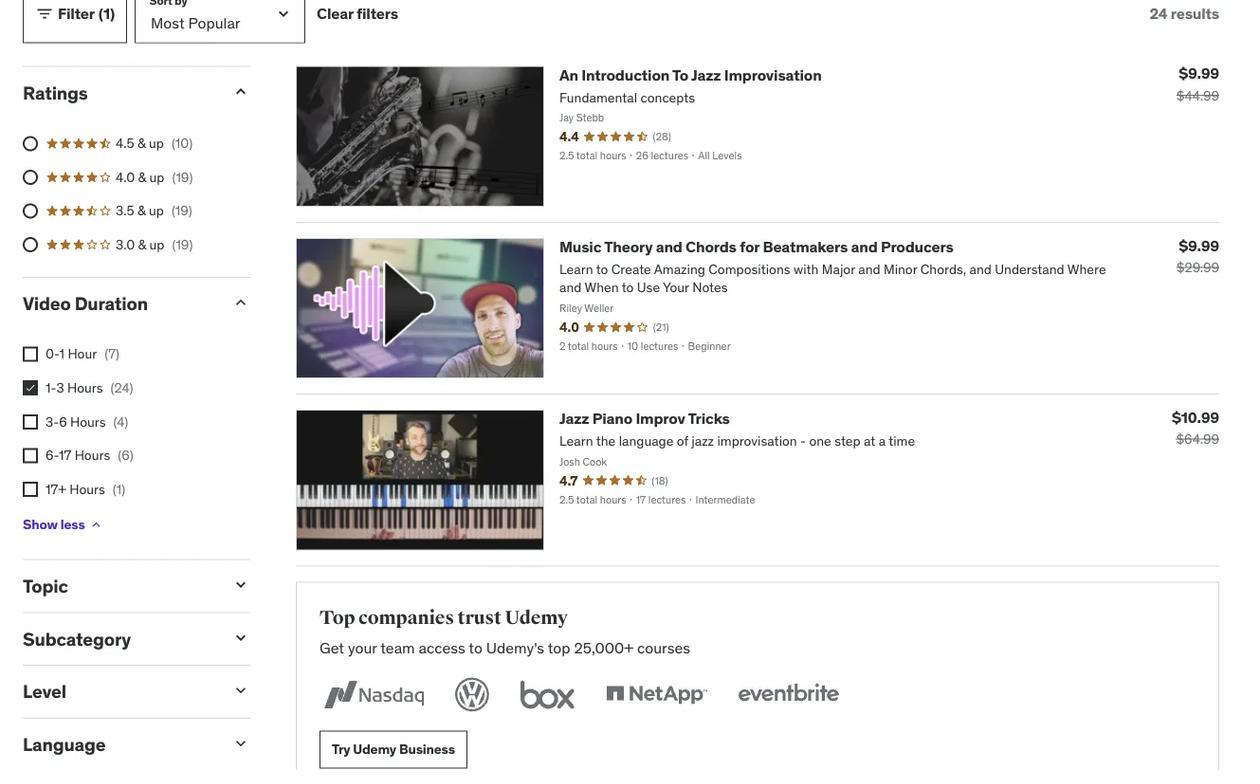 Task type: locate. For each thing, give the bounding box(es) containing it.
udemy
[[505, 606, 568, 629], [353, 741, 397, 758]]

xsmall image
[[23, 381, 38, 396], [23, 448, 38, 463]]

udemy right try
[[353, 741, 397, 758]]

1 xsmall image from the top
[[23, 381, 38, 396]]

$9.99 inside the $9.99 $29.99
[[1179, 236, 1220, 255]]

17+ hours (1)
[[46, 480, 125, 498]]

4.0
[[116, 168, 135, 185]]

subcategory
[[23, 627, 131, 650]]

$44.99
[[1177, 87, 1220, 104]]

1 horizontal spatial udemy
[[505, 606, 568, 629]]

xsmall image right less
[[89, 518, 104, 533]]

$9.99 for an introduction to jazz improvisation
[[1179, 64, 1220, 83]]

xsmall image left 3- at the bottom of page
[[23, 414, 38, 430]]

1 vertical spatial (19)
[[172, 202, 192, 219]]

hours right 17+
[[69, 480, 105, 498]]

jazz piano improv tricks
[[560, 409, 730, 428]]

level
[[23, 680, 66, 703]]

clear
[[317, 4, 354, 23]]

1 $9.99 from the top
[[1179, 64, 1220, 83]]

1 horizontal spatial and
[[851, 237, 878, 257]]

(19) for 4.0 & up (19)
[[172, 168, 193, 185]]

4 & from the top
[[138, 236, 146, 253]]

hours right 17
[[75, 447, 110, 464]]

small image
[[35, 4, 54, 23], [231, 82, 250, 101], [231, 293, 250, 312], [231, 575, 250, 594], [231, 628, 250, 647], [231, 681, 250, 700]]

duration
[[75, 292, 148, 315]]

& right 3.5
[[138, 202, 146, 219]]

0 horizontal spatial jazz
[[560, 409, 589, 428]]

1 vertical spatial udemy
[[353, 741, 397, 758]]

&
[[138, 135, 146, 152], [138, 168, 146, 185], [138, 202, 146, 219], [138, 236, 146, 253]]

$9.99 $29.99
[[1177, 236, 1220, 276]]

small image for level
[[231, 681, 250, 700]]

xsmall image left 6-
[[23, 448, 38, 463]]

(1) down (6) at the left
[[113, 480, 125, 498]]

udemy up the udemy's
[[505, 606, 568, 629]]

$10.99 $64.99
[[1172, 408, 1220, 448]]

$9.99 up $29.99
[[1179, 236, 1220, 255]]

1 & from the top
[[138, 135, 146, 152]]

1 up from the top
[[149, 135, 164, 152]]

0 vertical spatial udemy
[[505, 606, 568, 629]]

3.5 & up (19)
[[116, 202, 192, 219]]

up for 4.5 & up
[[149, 135, 164, 152]]

$9.99 up $44.99
[[1179, 64, 1220, 83]]

companies
[[359, 606, 454, 629]]

small image for video duration
[[231, 293, 250, 312]]

theory
[[604, 237, 653, 257]]

(19) down (10)
[[172, 168, 193, 185]]

filters
[[357, 4, 398, 23]]

show less button
[[23, 506, 104, 544]]

0 horizontal spatial udemy
[[353, 741, 397, 758]]

xsmall image inside the show less button
[[89, 518, 104, 533]]

an introduction to jazz improvisation link
[[560, 65, 822, 85]]

3.0
[[116, 236, 135, 253]]

& right 3.0
[[138, 236, 146, 253]]

xsmall image left "1-"
[[23, 381, 38, 396]]

introduction
[[582, 65, 670, 85]]

2 up from the top
[[149, 168, 165, 185]]

xsmall image
[[23, 347, 38, 362], [23, 414, 38, 430], [23, 482, 38, 497], [89, 518, 104, 533]]

3 & from the top
[[138, 202, 146, 219]]

& right 4.0
[[138, 168, 146, 185]]

chords
[[686, 237, 737, 257]]

hours right 3
[[67, 379, 103, 396]]

1 vertical spatial jazz
[[560, 409, 589, 428]]

(19) down '3.5 & up (19)'
[[172, 236, 193, 253]]

jazz
[[692, 65, 721, 85], [560, 409, 589, 428]]

0 horizontal spatial and
[[656, 237, 683, 257]]

1 horizontal spatial jazz
[[692, 65, 721, 85]]

and
[[656, 237, 683, 257], [851, 237, 878, 257]]

2 & from the top
[[138, 168, 146, 185]]

less
[[60, 516, 85, 533]]

1 vertical spatial (1)
[[113, 480, 125, 498]]

6-17 hours (6)
[[46, 447, 133, 464]]

to
[[673, 65, 689, 85]]

4.0 & up (19)
[[116, 168, 193, 185]]

clear filters
[[317, 4, 398, 23]]

to
[[469, 638, 483, 657]]

0 vertical spatial jazz
[[692, 65, 721, 85]]

hours for 3-6 hours
[[70, 413, 106, 430]]

language
[[23, 733, 106, 756]]

producers
[[881, 237, 954, 257]]

25,000+
[[574, 638, 634, 657]]

2 xsmall image from the top
[[23, 448, 38, 463]]

3 up from the top
[[149, 202, 164, 219]]

17+
[[46, 480, 66, 498]]

(1) right 'filter'
[[99, 4, 115, 23]]

4 up from the top
[[149, 236, 165, 253]]

hours
[[67, 379, 103, 396], [70, 413, 106, 430], [75, 447, 110, 464], [69, 480, 105, 498]]

small image for ratings
[[231, 82, 250, 101]]

try
[[332, 741, 350, 758]]

(19) down 4.0 & up (19) on the top left of page
[[172, 202, 192, 219]]

jazz left piano
[[560, 409, 589, 428]]

up right 3.5
[[149, 202, 164, 219]]

0 vertical spatial (1)
[[99, 4, 115, 23]]

hours right 6
[[70, 413, 106, 430]]

clear filters button
[[317, 0, 398, 43]]

small image
[[231, 734, 250, 753]]

and right theory
[[656, 237, 683, 257]]

1 vertical spatial $9.99
[[1179, 236, 1220, 255]]

hours for 6-17 hours
[[75, 447, 110, 464]]

(4)
[[113, 413, 128, 430]]

$9.99 inside $9.99 $44.99
[[1179, 64, 1220, 83]]

0 vertical spatial $9.99
[[1179, 64, 1220, 83]]

up
[[149, 135, 164, 152], [149, 168, 165, 185], [149, 202, 164, 219], [149, 236, 165, 253]]

& for 3.0
[[138, 236, 146, 253]]

xsmall image for 1-
[[23, 381, 38, 396]]

(1)
[[99, 4, 115, 23], [113, 480, 125, 498]]

music
[[560, 237, 602, 257]]

jazz right to at the top right of the page
[[692, 65, 721, 85]]

small image for subcategory
[[231, 628, 250, 647]]

1 vertical spatial xsmall image
[[23, 448, 38, 463]]

2 and from the left
[[851, 237, 878, 257]]

and left producers
[[851, 237, 878, 257]]

3-
[[46, 413, 59, 430]]

up right 4.0
[[149, 168, 165, 185]]

& for 4.5
[[138, 135, 146, 152]]

$9.99
[[1179, 64, 1220, 83], [1179, 236, 1220, 255]]

udemy inside try udemy business link
[[353, 741, 397, 758]]

$10.99
[[1172, 408, 1220, 427]]

up left (10)
[[149, 135, 164, 152]]

xsmall image left 0-
[[23, 347, 38, 362]]

& right 4.5
[[138, 135, 146, 152]]

(19) for 3.0 & up (19)
[[172, 236, 193, 253]]

box image
[[516, 674, 580, 716]]

up right 3.0
[[149, 236, 165, 253]]

up for 3.5 & up
[[149, 202, 164, 219]]

udemy inside top companies trust udemy get your team access to udemy's top 25,000+ courses
[[505, 606, 568, 629]]

2 $9.99 from the top
[[1179, 236, 1220, 255]]

0 vertical spatial xsmall image
[[23, 381, 38, 396]]

get
[[320, 638, 344, 657]]

show less
[[23, 516, 85, 533]]

music theory and chords for beatmakers and producers link
[[560, 237, 954, 257]]

0 vertical spatial (19)
[[172, 168, 193, 185]]

xsmall image left 17+
[[23, 482, 38, 497]]

(19)
[[172, 168, 193, 185], [172, 202, 192, 219], [172, 236, 193, 253]]

2 vertical spatial (19)
[[172, 236, 193, 253]]



Task type: describe. For each thing, give the bounding box(es) containing it.
xsmall image for 3-
[[23, 414, 38, 430]]

an
[[560, 65, 579, 85]]

volkswagen image
[[452, 674, 493, 716]]

video
[[23, 292, 71, 315]]

filter
[[58, 4, 95, 23]]

top
[[548, 638, 571, 657]]

for
[[740, 237, 760, 257]]

subcategory button
[[23, 627, 216, 650]]

1 and from the left
[[656, 237, 683, 257]]

up for 4.0 & up
[[149, 168, 165, 185]]

$29.99
[[1177, 259, 1220, 276]]

results
[[1171, 4, 1220, 23]]

(10)
[[172, 135, 193, 152]]

language button
[[23, 733, 216, 756]]

1
[[59, 345, 65, 362]]

hour
[[68, 345, 97, 362]]

business
[[399, 741, 455, 758]]

courses
[[637, 638, 691, 657]]

nasdaq image
[[320, 674, 429, 716]]

top
[[320, 606, 355, 629]]

3-6 hours (4)
[[46, 413, 128, 430]]

(6)
[[118, 447, 133, 464]]

4.5
[[116, 135, 134, 152]]

show
[[23, 516, 58, 533]]

an introduction to jazz improvisation
[[560, 65, 822, 85]]

6
[[59, 413, 67, 430]]

3
[[56, 379, 64, 396]]

udemy's
[[486, 638, 545, 657]]

video duration
[[23, 292, 148, 315]]

piano
[[593, 409, 633, 428]]

xsmall image for 17+
[[23, 482, 38, 497]]

1-
[[46, 379, 56, 396]]

$9.99 $44.99
[[1177, 64, 1220, 104]]

top companies trust udemy get your team access to udemy's top 25,000+ courses
[[320, 606, 691, 657]]

& for 4.0
[[138, 168, 146, 185]]

24
[[1150, 4, 1168, 23]]

hours for 1-3 hours
[[67, 379, 103, 396]]

ratings button
[[23, 81, 216, 104]]

17
[[59, 447, 71, 464]]

jazz piano improv tricks link
[[560, 409, 730, 428]]

0-
[[46, 345, 59, 362]]

music theory and chords for beatmakers and producers
[[560, 237, 954, 257]]

your
[[348, 638, 377, 657]]

up for 3.0 & up
[[149, 236, 165, 253]]

trust
[[458, 606, 502, 629]]

level button
[[23, 680, 216, 703]]

video duration button
[[23, 292, 216, 315]]

topic button
[[23, 574, 216, 597]]

24 results
[[1150, 4, 1220, 23]]

try udemy business
[[332, 741, 455, 758]]

try udemy business link
[[320, 731, 468, 769]]

6-
[[46, 447, 59, 464]]

(19) for 3.5 & up (19)
[[172, 202, 192, 219]]

eventbrite image
[[734, 674, 843, 716]]

4.5 & up (10)
[[116, 135, 193, 152]]

3.0 & up (19)
[[116, 236, 193, 253]]

$9.99 for music theory and chords for beatmakers and producers
[[1179, 236, 1220, 255]]

access
[[419, 638, 466, 657]]

improvisation
[[725, 65, 822, 85]]

24 results status
[[1150, 4, 1220, 23]]

netapp image
[[602, 674, 711, 716]]

beatmakers
[[763, 237, 848, 257]]

small image for topic
[[231, 575, 250, 594]]

ratings
[[23, 81, 88, 104]]

& for 3.5
[[138, 202, 146, 219]]

team
[[381, 638, 415, 657]]

(7)
[[105, 345, 119, 362]]

tricks
[[688, 409, 730, 428]]

xsmall image for 6-
[[23, 448, 38, 463]]

(24)
[[111, 379, 133, 396]]

improv
[[636, 409, 686, 428]]

$64.99
[[1177, 431, 1220, 448]]

1-3 hours (24)
[[46, 379, 133, 396]]

topic
[[23, 574, 68, 597]]

0-1 hour (7)
[[46, 345, 119, 362]]

xsmall image for 0-
[[23, 347, 38, 362]]

filter (1)
[[58, 4, 115, 23]]

3.5
[[116, 202, 134, 219]]



Task type: vqa. For each thing, say whether or not it's contained in the screenshot.


